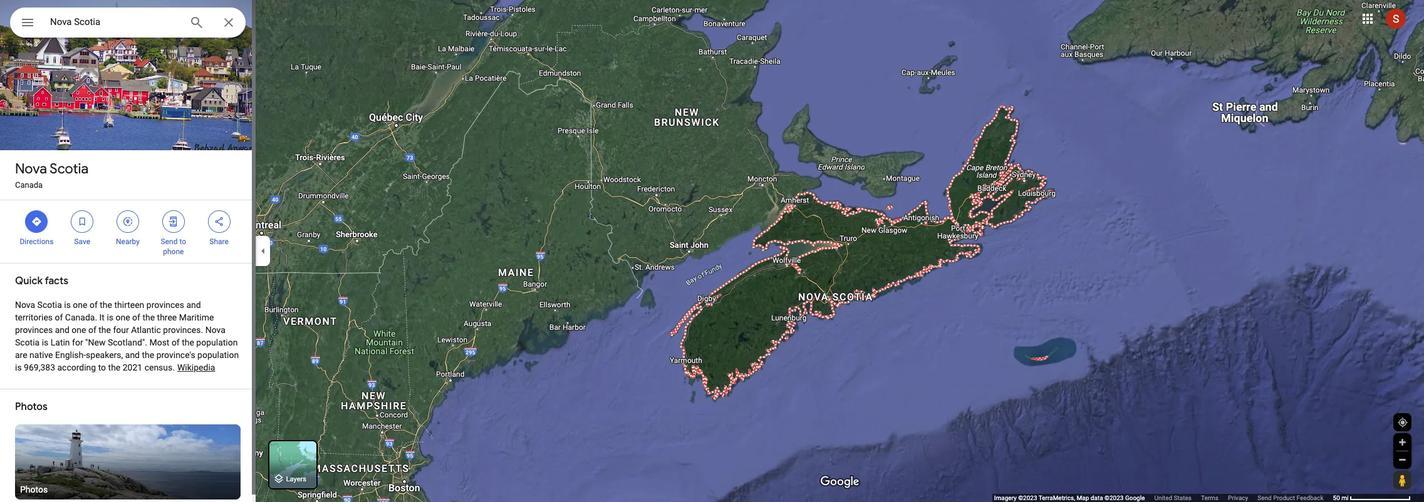 Task type: vqa. For each thing, say whether or not it's contained in the screenshot.
the middle scotia
yes



Task type: describe. For each thing, give the bounding box(es) containing it.
of left the canada. at the left
[[55, 313, 63, 323]]

google account: sheryl atherton  
(sheryl.atherton@adept.ai) image
[[1387, 9, 1407, 29]]

provinces.
[[163, 325, 203, 335]]

0 horizontal spatial provinces
[[15, 325, 53, 335]]

maritime
[[179, 313, 214, 323]]

the down speakers,
[[108, 363, 121, 373]]

2 vertical spatial one
[[72, 325, 86, 335]]

"new
[[85, 338, 106, 348]]

of up the canada. at the left
[[90, 300, 98, 310]]

1 vertical spatial population
[[198, 350, 239, 360]]


[[20, 14, 35, 31]]

2 ©2023 from the left
[[1105, 495, 1124, 502]]

product
[[1274, 495, 1296, 502]]

50
[[1334, 495, 1341, 502]]

google
[[1126, 495, 1145, 502]]

nova for nova scotia canada
[[15, 160, 47, 178]]

0 vertical spatial population
[[196, 338, 238, 348]]

imagery ©2023 terrametrics, map data ©2023 google
[[995, 495, 1145, 502]]

2 vertical spatial and
[[125, 350, 140, 360]]

states
[[1174, 495, 1192, 502]]

footer inside google maps element
[[995, 495, 1334, 503]]

phone
[[163, 248, 184, 256]]

latin
[[51, 338, 70, 348]]

 button
[[10, 8, 45, 40]]

50 mi button
[[1334, 495, 1412, 502]]

atlantic
[[131, 325, 161, 335]]

0 vertical spatial provinces
[[147, 300, 184, 310]]

united states
[[1155, 495, 1192, 502]]

the down most
[[142, 350, 154, 360]]

united
[[1155, 495, 1173, 502]]

photos button
[[15, 425, 241, 500]]

1 ©2023 from the left
[[1019, 495, 1038, 502]]

four
[[113, 325, 129, 335]]

is right it
[[107, 313, 113, 323]]

most
[[149, 338, 170, 348]]

of down the thirteen
[[132, 313, 140, 323]]

the down provinces.
[[182, 338, 194, 348]]

quick
[[15, 275, 43, 288]]

nova scotia main content
[[0, 0, 256, 503]]

are
[[15, 350, 27, 360]]

1 vertical spatial and
[[55, 325, 70, 335]]

nearby
[[116, 238, 140, 246]]

send product feedback
[[1258, 495, 1324, 502]]

imagery
[[995, 495, 1017, 502]]

photos inside photos button
[[20, 485, 48, 495]]


[[168, 215, 179, 229]]

actions for nova scotia region
[[0, 201, 256, 263]]

privacy
[[1229, 495, 1249, 502]]

send to phone
[[161, 238, 186, 256]]

wikipedia link
[[177, 348, 215, 388]]

50 mi
[[1334, 495, 1349, 502]]

of up province's
[[172, 338, 180, 348]]

of up '"new'
[[88, 325, 96, 335]]

is up native
[[42, 338, 48, 348]]

is down are
[[15, 363, 22, 373]]


[[31, 215, 42, 229]]

scotia for nova scotia is one of the thirteen provinces and territories of canada. it is one of the three maritime provinces and one of the four atlantic provinces. nova scotia is latin for "new scotland". most of the population are native english-speakers, and the province's population is 969,383 according to the 2021 census.
[[37, 300, 62, 310]]


[[122, 215, 134, 229]]

census.
[[145, 363, 175, 373]]

2 vertical spatial nova
[[205, 325, 226, 335]]

native
[[30, 350, 53, 360]]

collapse side panel image
[[256, 244, 270, 258]]

save
[[74, 238, 90, 246]]

the up it
[[100, 300, 112, 310]]


[[213, 215, 225, 229]]

0 vertical spatial photos
[[15, 401, 47, 414]]



Task type: locate. For each thing, give the bounding box(es) containing it.
nova scotia canada
[[15, 160, 88, 190]]

0 vertical spatial and
[[186, 300, 201, 310]]

provinces up three at left
[[147, 300, 184, 310]]

is
[[64, 300, 71, 310], [107, 313, 113, 323], [42, 338, 48, 348], [15, 363, 22, 373]]

nova inside nova scotia canada
[[15, 160, 47, 178]]


[[77, 215, 88, 229]]

1 vertical spatial nova
[[15, 300, 35, 310]]

population up wikipedia
[[198, 350, 239, 360]]

provinces
[[147, 300, 184, 310], [15, 325, 53, 335]]

 search field
[[10, 8, 246, 40]]

footer
[[995, 495, 1334, 503]]

send for send to phone
[[161, 238, 178, 246]]

1 horizontal spatial to
[[180, 238, 186, 246]]

2 horizontal spatial and
[[186, 300, 201, 310]]

1 vertical spatial one
[[116, 313, 130, 323]]

facts
[[45, 275, 68, 288]]

1 vertical spatial provinces
[[15, 325, 53, 335]]

©2023 right data
[[1105, 495, 1124, 502]]

population down maritime
[[196, 338, 238, 348]]

show your location image
[[1398, 417, 1409, 429]]

0 vertical spatial scotia
[[50, 160, 88, 178]]

share
[[210, 238, 229, 246]]

directions
[[20, 238, 53, 246]]

the up atlantic
[[143, 313, 155, 323]]

2 vertical spatial scotia
[[15, 338, 40, 348]]

0 vertical spatial to
[[180, 238, 186, 246]]

nova for nova scotia is one of the thirteen provinces and territories of canada. it is one of the three maritime provinces and one of the four atlantic provinces. nova scotia is latin for "new scotland". most of the population are native english-speakers, and the province's population is 969,383 according to the 2021 census.
[[15, 300, 35, 310]]

scotia
[[50, 160, 88, 178], [37, 300, 62, 310], [15, 338, 40, 348]]

terms
[[1202, 495, 1219, 502]]

scotia up are
[[15, 338, 40, 348]]

0 vertical spatial send
[[161, 238, 178, 246]]

nova scotia is one of the thirteen provinces and territories of canada. it is one of the three maritime provinces and one of the four atlantic provinces. nova scotia is latin for "new scotland". most of the population are native english-speakers, and the province's population is 969,383 according to the 2021 census.
[[15, 300, 239, 373]]

send product feedback button
[[1258, 495, 1324, 503]]

province's
[[156, 350, 195, 360]]

1 horizontal spatial ©2023
[[1105, 495, 1124, 502]]

1 vertical spatial send
[[1258, 495, 1272, 502]]

to inside "nova scotia is one of the thirteen provinces and territories of canada. it is one of the three maritime provinces and one of the four atlantic provinces. nova scotia is latin for "new scotland". most of the population are native english-speakers, and the province's population is 969,383 according to the 2021 census."
[[98, 363, 106, 373]]

send inside button
[[1258, 495, 1272, 502]]

photos
[[15, 401, 47, 414], [20, 485, 48, 495]]

©2023
[[1019, 495, 1038, 502], [1105, 495, 1124, 502]]

zoom out image
[[1398, 456, 1408, 465]]

zoom in image
[[1398, 438, 1408, 448]]

0 vertical spatial one
[[73, 300, 87, 310]]

and
[[186, 300, 201, 310], [55, 325, 70, 335], [125, 350, 140, 360]]

one up four
[[116, 313, 130, 323]]

2021
[[123, 363, 142, 373]]

for
[[72, 338, 83, 348]]

0 horizontal spatial and
[[55, 325, 70, 335]]

one
[[73, 300, 87, 310], [116, 313, 130, 323], [72, 325, 86, 335]]

send left product
[[1258, 495, 1272, 502]]

and up 2021
[[125, 350, 140, 360]]

privacy button
[[1229, 495, 1249, 503]]

quick facts
[[15, 275, 68, 288]]

nova up territories
[[15, 300, 35, 310]]

the
[[100, 300, 112, 310], [143, 313, 155, 323], [99, 325, 111, 335], [182, 338, 194, 348], [142, 350, 154, 360], [108, 363, 121, 373]]

©2023 right the imagery
[[1019, 495, 1038, 502]]

scotia up 
[[50, 160, 88, 178]]

three
[[157, 313, 177, 323]]

population
[[196, 338, 238, 348], [198, 350, 239, 360]]

0 vertical spatial nova
[[15, 160, 47, 178]]

of
[[90, 300, 98, 310], [55, 313, 63, 323], [132, 313, 140, 323], [88, 325, 96, 335], [172, 338, 180, 348]]

to
[[180, 238, 186, 246], [98, 363, 106, 373]]

None field
[[50, 14, 179, 29]]

scotland".
[[108, 338, 147, 348]]

google maps element
[[0, 0, 1425, 503]]

send for send product feedback
[[1258, 495, 1272, 502]]

feedback
[[1297, 495, 1324, 502]]

and up maritime
[[186, 300, 201, 310]]

it
[[99, 313, 105, 323]]

terms button
[[1202, 495, 1219, 503]]

send inside send to phone
[[161, 238, 178, 246]]

map
[[1077, 495, 1090, 502]]

scotia inside nova scotia canada
[[50, 160, 88, 178]]

footer containing imagery ©2023 terrametrics, map data ©2023 google
[[995, 495, 1334, 503]]

send up phone
[[161, 238, 178, 246]]

1 horizontal spatial provinces
[[147, 300, 184, 310]]

0 horizontal spatial ©2023
[[1019, 495, 1038, 502]]

0 horizontal spatial to
[[98, 363, 106, 373]]

to inside send to phone
[[180, 238, 186, 246]]

to down speakers,
[[98, 363, 106, 373]]

mi
[[1342, 495, 1349, 502]]

data
[[1091, 495, 1104, 502]]

the down it
[[99, 325, 111, 335]]

show street view coverage image
[[1394, 471, 1412, 490]]

and up latin
[[55, 325, 70, 335]]

1 horizontal spatial send
[[1258, 495, 1272, 502]]

scotia for nova scotia canada
[[50, 160, 88, 178]]

nova up canada
[[15, 160, 47, 178]]

scotia up territories
[[37, 300, 62, 310]]

one up for
[[72, 325, 86, 335]]

english-
[[55, 350, 86, 360]]

canada
[[15, 181, 43, 190]]

united states button
[[1155, 495, 1192, 503]]

nova
[[15, 160, 47, 178], [15, 300, 35, 310], [205, 325, 226, 335]]

speakers,
[[86, 350, 123, 360]]

according
[[57, 363, 96, 373]]

is up the canada. at the left
[[64, 300, 71, 310]]

territories
[[15, 313, 53, 323]]

nova down maritime
[[205, 325, 226, 335]]

canada.
[[65, 313, 97, 323]]

send
[[161, 238, 178, 246], [1258, 495, 1272, 502]]

969,383
[[24, 363, 55, 373]]

1 horizontal spatial and
[[125, 350, 140, 360]]

terrametrics,
[[1039, 495, 1076, 502]]

wikipedia
[[177, 363, 215, 373]]

provinces down territories
[[15, 325, 53, 335]]

Nova Scotia field
[[10, 8, 246, 38]]

layers
[[286, 476, 306, 484]]

none field inside nova scotia field
[[50, 14, 179, 29]]

0 horizontal spatial send
[[161, 238, 178, 246]]

1 vertical spatial scotia
[[37, 300, 62, 310]]

to up phone
[[180, 238, 186, 246]]

one up the canada. at the left
[[73, 300, 87, 310]]

thirteen
[[114, 300, 144, 310]]

1 vertical spatial photos
[[20, 485, 48, 495]]

1 vertical spatial to
[[98, 363, 106, 373]]



